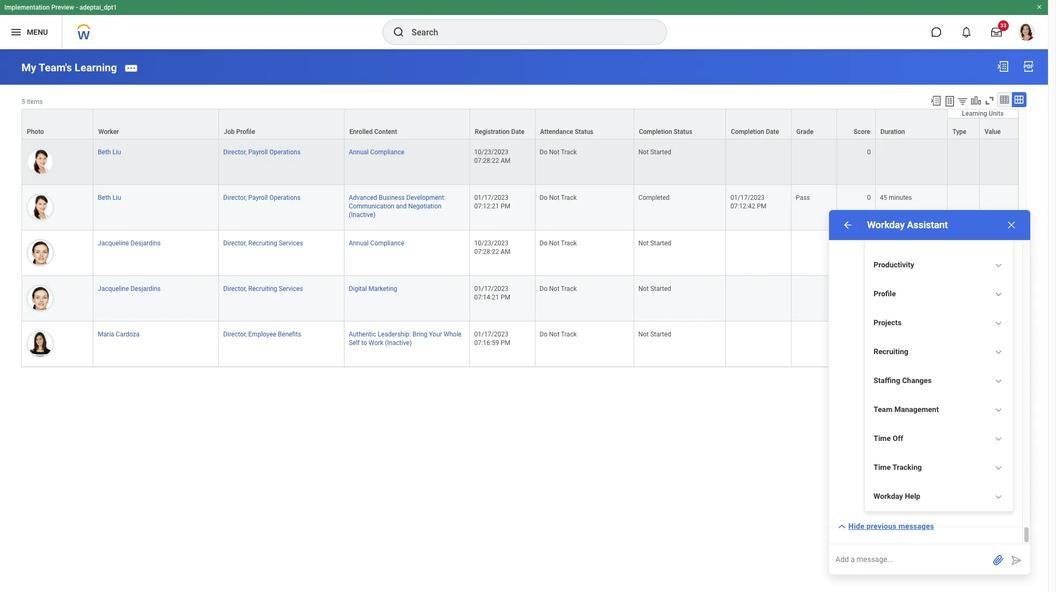 Task type: describe. For each thing, give the bounding box(es) containing it.
5 items
[[21, 98, 43, 106]]

profile logan mcneil image
[[1018, 24, 1035, 43]]

07:14:21
[[474, 294, 499, 302]]

registration
[[475, 128, 510, 136]]

recruiting inside dropdown button
[[874, 348, 908, 356]]

send image
[[1010, 555, 1023, 568]]

started for 2nd not started element from the bottom
[[650, 285, 671, 293]]

3 not started element from the top
[[638, 283, 671, 293]]

1 employee's photo (jacqueline desjardins) image from the top
[[26, 239, 54, 267]]

10/23/2023 07:28:22 am for services
[[474, 240, 510, 256]]

2 do not track element from the top
[[540, 192, 577, 202]]

director, recruiting services for annual compliance
[[223, 240, 303, 247]]

beth liu link for advanced
[[98, 192, 121, 202]]

digital marketing
[[349, 285, 397, 293]]

07:12:21
[[474, 203, 499, 210]]

digital
[[349, 285, 367, 293]]

authentic leadership: bring your whole self to work (inactive)
[[349, 331, 462, 347]]

director, employee benefits link
[[223, 329, 301, 339]]

team's
[[39, 61, 72, 74]]

work
[[369, 340, 383, 347]]

worker
[[98, 128, 119, 136]]

value button
[[980, 118, 1018, 139]]

completed
[[638, 194, 670, 202]]

business
[[379, 194, 405, 202]]

development:
[[406, 194, 446, 202]]

recruiting button
[[869, 342, 1009, 363]]

profile button
[[869, 284, 1009, 305]]

staffing
[[874, 377, 900, 385]]

benefits
[[278, 331, 301, 339]]

payroll for annual compliance
[[248, 149, 268, 156]]

45 minutes
[[880, 194, 912, 202]]

completion for completion status
[[639, 128, 672, 136]]

liu for annual
[[112, 149, 121, 156]]

justify image
[[10, 26, 23, 39]]

1 not started element from the top
[[638, 146, 671, 156]]

advanced business development: communication and negotiation (inactive)
[[349, 194, 446, 219]]

self
[[349, 340, 360, 347]]

enrolled content button
[[344, 109, 469, 139]]

projects button
[[869, 313, 1009, 334]]

01/17/2023 07:14:21 pm
[[474, 285, 510, 302]]

07:28:22 for director, payroll operations
[[474, 157, 499, 165]]

maria cardoza link
[[98, 329, 140, 339]]

my team's learning element
[[21, 61, 117, 74]]

my team's learning
[[21, 61, 117, 74]]

registration date
[[475, 128, 525, 136]]

profile inside dropdown button
[[874, 290, 896, 298]]

desjardins for digital
[[131, 285, 161, 293]]

staffing changes button
[[869, 371, 1009, 392]]

4 row from the top
[[21, 185, 1018, 231]]

director, payroll operations link for annual
[[223, 146, 301, 156]]

workday assistant
[[867, 219, 948, 231]]

10/23/2023 07:28:22 am for operations
[[474, 149, 510, 165]]

marketing
[[368, 285, 397, 293]]

attendance status button
[[535, 109, 634, 139]]

0 vertical spatial learning
[[75, 61, 117, 74]]

recruiting for digital marketing
[[248, 285, 277, 293]]

photo button
[[22, 109, 93, 139]]

attendance status
[[540, 128, 593, 136]]

status for completion status
[[674, 128, 692, 136]]

Add a message... text field
[[829, 545, 989, 575]]

10/23/2023 for director, recruiting services
[[474, 240, 508, 247]]

Search Workday  search field
[[412, 20, 644, 44]]

job
[[224, 128, 235, 136]]

productivity button
[[869, 255, 1009, 276]]

director, for the beth liu "link" for advanced
[[223, 194, 247, 202]]

employee
[[248, 331, 276, 339]]

table image
[[999, 94, 1010, 105]]

beth for advanced business development: communication and negotiation (inactive)
[[98, 194, 111, 202]]

track for second do not track element from the top
[[561, 194, 577, 202]]

status for attendance status
[[575, 128, 593, 136]]

messages
[[899, 522, 934, 531]]

annual for director, recruiting services
[[349, 240, 369, 247]]

beth liu for advanced
[[98, 194, 121, 202]]

minutes
[[889, 194, 912, 202]]

digital marketing link
[[349, 283, 397, 293]]

whole
[[444, 331, 462, 339]]

completed element
[[638, 192, 670, 202]]

maria
[[98, 331, 114, 339]]

workday for workday assistant
[[867, 219, 905, 231]]

management
[[894, 406, 939, 414]]

content
[[374, 128, 397, 136]]

director, for maria cardoza link
[[223, 331, 247, 339]]

productivity
[[874, 261, 914, 269]]

team management button
[[869, 400, 1009, 421]]

payroll for advanced business development: communication and negotiation (inactive)
[[248, 194, 268, 202]]

learning units
[[962, 110, 1004, 117]]

07:28:22 for director, recruiting services
[[474, 248, 499, 256]]

your
[[429, 331, 442, 339]]

duration
[[880, 128, 905, 136]]

(inactive) inside advanced business development: communication and negotiation (inactive)
[[349, 211, 376, 219]]

completion for completion date
[[731, 128, 764, 136]]

chevron up image for changes
[[995, 378, 1002, 385]]

jacqueline desjardins link for annual
[[98, 238, 161, 247]]

time off button
[[869, 429, 1009, 450]]

chevron up small image
[[835, 521, 848, 534]]

chevron up image for tracking
[[995, 465, 1002, 472]]

grade button
[[792, 109, 836, 139]]

5 row from the top
[[21, 231, 1018, 276]]

started for 1st not started element from the bottom of the my team's learning main content
[[650, 331, 671, 339]]

bring
[[412, 331, 427, 339]]

not started for 2nd not started element from the bottom
[[638, 285, 671, 293]]

-
[[76, 4, 78, 11]]

changes
[[902, 377, 932, 385]]

team
[[874, 406, 892, 414]]

07:16:59
[[474, 340, 499, 347]]

time tracking button
[[869, 458, 1009, 479]]

01/17/2023 07:16:59 pm
[[474, 331, 510, 347]]

desjardins for annual
[[131, 240, 161, 247]]

director, payroll operations link for advanced
[[223, 192, 301, 202]]

job profile button
[[219, 109, 344, 139]]

authentic
[[349, 331, 376, 339]]

row containing type
[[21, 118, 1018, 139]]

enrolled content
[[349, 128, 397, 136]]

6 row from the top
[[21, 276, 1018, 322]]

help
[[905, 493, 920, 501]]

track for 2nd not started element from the bottom do not track element
[[561, 285, 577, 293]]

inbox large image
[[991, 27, 1002, 38]]

do not track for 2nd not started element from the bottom do not track element
[[540, 285, 577, 293]]

hide
[[848, 522, 864, 531]]

score
[[854, 128, 870, 136]]

do for do not track element for 4th not started element from the bottom of the my team's learning main content
[[540, 149, 547, 156]]

do for 5th do not track element
[[540, 331, 547, 339]]

director, employee benefits
[[223, 331, 301, 339]]

items
[[27, 98, 43, 106]]

advanced
[[349, 194, 377, 202]]

pass element
[[796, 192, 810, 202]]

45
[[880, 194, 887, 202]]

job profile
[[224, 128, 255, 136]]

pm for 01/17/2023 07:16:59 pm
[[501, 340, 510, 347]]

2 not started element from the top
[[638, 238, 671, 247]]

employee's photo (beth liu) image for annual
[[26, 148, 54, 176]]

0 for 3rd row from the bottom of the my team's learning main content
[[867, 240, 871, 247]]

10/23/2023 for director, payroll operations
[[474, 149, 508, 156]]

33 button
[[985, 20, 1009, 44]]

annual compliance link for director, payroll operations
[[349, 146, 404, 156]]



Task type: vqa. For each thing, say whether or not it's contained in the screenshot.
Payroll for Advanced Business Development: Communication and Negotiation (Inactive)
yes



Task type: locate. For each thing, give the bounding box(es) containing it.
previous
[[866, 522, 897, 531]]

01/17/2023 for 07:12:42
[[730, 194, 765, 202]]

annual for director, payroll operations
[[349, 149, 369, 156]]

0 vertical spatial director, payroll operations
[[223, 149, 301, 156]]

chevron up image
[[995, 291, 1002, 298], [995, 378, 1002, 385], [995, 407, 1002, 414], [995, 465, 1002, 472]]

0 vertical spatial services
[[279, 240, 303, 247]]

cell
[[726, 139, 792, 185], [792, 139, 837, 185], [876, 139, 948, 185], [948, 139, 980, 185], [980, 139, 1018, 185], [948, 185, 980, 231], [980, 185, 1018, 231], [726, 231, 792, 276], [876, 231, 948, 276], [948, 231, 980, 276], [980, 231, 1018, 276], [726, 276, 792, 322], [876, 276, 948, 322], [948, 276, 980, 322], [980, 276, 1018, 322], [726, 322, 792, 368], [876, 322, 948, 368], [948, 322, 980, 368], [980, 322, 1018, 368]]

1 date from the left
[[511, 128, 525, 136]]

do for second do not track element from the top
[[540, 194, 547, 202]]

0 vertical spatial workday
[[867, 219, 905, 231]]

1 director, payroll operations link from the top
[[223, 146, 301, 156]]

33
[[1000, 23, 1007, 28]]

export to excel image
[[930, 95, 942, 107]]

2 services from the top
[[279, 285, 303, 293]]

track for do not track element associated with third not started element from the bottom
[[561, 240, 577, 247]]

4 started from the top
[[650, 331, 671, 339]]

services for annual compliance
[[279, 240, 303, 247]]

annual compliance for director, recruiting services
[[349, 240, 404, 247]]

2 do from the top
[[540, 194, 547, 202]]

0 vertical spatial director, recruiting services
[[223, 240, 303, 247]]

chevron up image for management
[[995, 407, 1002, 414]]

pm inside 01/17/2023 07:16:59 pm
[[501, 340, 510, 347]]

pm right 07:12:42
[[757, 203, 767, 210]]

2 annual compliance from the top
[[349, 240, 404, 247]]

beth liu link for annual
[[98, 146, 121, 156]]

0 vertical spatial 07:28:22
[[474, 157, 499, 165]]

1 chevron up image from the top
[[995, 291, 1002, 298]]

implementation
[[4, 4, 50, 11]]

am down registration date on the top left of the page
[[501, 157, 510, 165]]

2 liu from the top
[[112, 194, 121, 202]]

director, recruiting services link for annual
[[223, 238, 303, 247]]

director, recruiting services link
[[223, 238, 303, 247], [223, 283, 303, 293]]

01/17/2023 07:12:42 pm
[[730, 194, 767, 210]]

beth liu link
[[98, 146, 121, 156], [98, 192, 121, 202]]

1 horizontal spatial status
[[674, 128, 692, 136]]

my team's learning main content
[[0, 49, 1048, 378]]

2 chevron up image from the top
[[995, 378, 1002, 385]]

my
[[21, 61, 36, 74]]

1 vertical spatial director, recruiting services
[[223, 285, 303, 293]]

1 10/23/2023 from the top
[[474, 149, 508, 156]]

0 horizontal spatial completion
[[639, 128, 672, 136]]

1 started from the top
[[650, 149, 671, 156]]

close environment banner image
[[1036, 4, 1043, 10]]

1 horizontal spatial date
[[766, 128, 779, 136]]

pass
[[796, 194, 810, 202]]

track
[[561, 149, 577, 156], [561, 194, 577, 202], [561, 240, 577, 247], [561, 285, 577, 293], [561, 331, 577, 339]]

1 vertical spatial employee's photo (jacqueline desjardins) image
[[26, 285, 54, 313]]

time left off
[[874, 435, 891, 443]]

1 annual compliance from the top
[[349, 149, 404, 156]]

not started for 1st not started element from the bottom of the my team's learning main content
[[638, 331, 671, 339]]

export to worksheets image
[[943, 95, 956, 108]]

0 down score
[[867, 149, 871, 156]]

staffing changes
[[874, 377, 932, 385]]

operations for annual compliance
[[269, 149, 301, 156]]

0 vertical spatial employee's photo (beth liu) image
[[26, 148, 54, 176]]

pm for 01/17/2023 07:12:42 pm
[[757, 203, 767, 210]]

3 do not track element from the top
[[540, 238, 577, 247]]

completion date
[[731, 128, 779, 136]]

0 vertical spatial beth liu link
[[98, 146, 121, 156]]

2 10/23/2023 07:28:22 am from the top
[[474, 240, 510, 256]]

0 vertical spatial operations
[[269, 149, 301, 156]]

2 0 from the top
[[867, 194, 871, 202]]

1 annual from the top
[[349, 149, 369, 156]]

1 chevron up image from the top
[[995, 262, 1002, 269]]

annual compliance down communication
[[349, 240, 404, 247]]

1 0 from the top
[[867, 149, 871, 156]]

director, payroll operations for annual compliance
[[223, 149, 301, 156]]

workday help
[[874, 493, 920, 501]]

1 vertical spatial beth liu link
[[98, 192, 121, 202]]

01/17/2023 for 07:14:21
[[474, 285, 508, 293]]

3 do from the top
[[540, 240, 547, 247]]

01/17/2023 inside 01/17/2023 07:14:21 pm
[[474, 285, 508, 293]]

1 vertical spatial recruiting
[[248, 285, 277, 293]]

2 beth liu link from the top
[[98, 192, 121, 202]]

1 time from the top
[[874, 435, 891, 443]]

track for do not track element for 4th not started element from the bottom of the my team's learning main content
[[561, 149, 577, 156]]

units
[[989, 110, 1004, 117]]

(inactive) inside authentic leadership: bring your whole self to work (inactive)
[[385, 340, 412, 347]]

0 vertical spatial 0
[[867, 149, 871, 156]]

time off
[[874, 435, 903, 443]]

1 vertical spatial director, payroll operations link
[[223, 192, 301, 202]]

0 vertical spatial time
[[874, 435, 891, 443]]

do not track element for 2nd not started element from the bottom
[[540, 283, 577, 293]]

07:28:22
[[474, 157, 499, 165], [474, 248, 499, 256]]

date
[[511, 128, 525, 136], [766, 128, 779, 136]]

4 do not track element from the top
[[540, 283, 577, 293]]

1 vertical spatial 10/23/2023 07:28:22 am
[[474, 240, 510, 256]]

2 10/23/2023 from the top
[[474, 240, 508, 247]]

negotiation
[[408, 203, 442, 210]]

1 vertical spatial services
[[279, 285, 303, 293]]

jacqueline desjardins for digital
[[98, 285, 161, 293]]

0 down workday assistant
[[867, 240, 871, 247]]

1 horizontal spatial (inactive)
[[385, 340, 412, 347]]

0 for 4th row from the top
[[867, 194, 871, 202]]

do not track for do not track element associated with third not started element from the bottom
[[540, 240, 577, 247]]

learning
[[75, 61, 117, 74], [962, 110, 987, 117]]

director,
[[223, 149, 247, 156], [223, 194, 247, 202], [223, 240, 247, 247], [223, 285, 247, 293], [223, 331, 247, 339]]

01/17/2023 up 07:16:59
[[474, 331, 508, 339]]

1 annual compliance link from the top
[[349, 146, 404, 156]]

implementation preview -   adeptai_dpt1
[[4, 4, 117, 11]]

0 vertical spatial director, recruiting services link
[[223, 238, 303, 247]]

2 vertical spatial 0
[[867, 240, 871, 247]]

chevron up image for projects
[[995, 320, 1002, 327]]

5
[[21, 98, 25, 106]]

value
[[985, 128, 1001, 136]]

pm inside 01/17/2023 07:14:21 pm
[[501, 294, 510, 302]]

2 time from the top
[[874, 464, 891, 472]]

1 am from the top
[[501, 157, 510, 165]]

profile
[[236, 128, 255, 136], [874, 290, 896, 298]]

2 director, recruiting services from the top
[[223, 285, 303, 293]]

do for 2nd not started element from the bottom do not track element
[[540, 285, 547, 293]]

4 do from the top
[[540, 285, 547, 293]]

chevron up image for workday help
[[995, 494, 1002, 501]]

director, payroll operations for advanced business development: communication and negotiation (inactive)
[[223, 194, 301, 202]]

1 vertical spatial desjardins
[[131, 285, 161, 293]]

2 director, payroll operations from the top
[[223, 194, 301, 202]]

2 payroll from the top
[[248, 194, 268, 202]]

chevron up image for time off
[[995, 436, 1002, 443]]

0 vertical spatial am
[[501, 157, 510, 165]]

liu for advanced
[[112, 194, 121, 202]]

expand table image
[[1014, 94, 1024, 105]]

services
[[279, 240, 303, 247], [279, 285, 303, 293]]

1 vertical spatial jacqueline desjardins
[[98, 285, 161, 293]]

3 do not track from the top
[[540, 240, 577, 247]]

jacqueline desjardins for annual
[[98, 240, 161, 247]]

0 vertical spatial jacqueline desjardins
[[98, 240, 161, 247]]

am for director, recruiting services
[[501, 248, 510, 256]]

time inside dropdown button
[[874, 464, 891, 472]]

1 vertical spatial 0
[[867, 194, 871, 202]]

authentic leadership: bring your whole self to work (inactive) link
[[349, 329, 462, 347]]

upload clip image
[[992, 554, 1005, 567]]

chevron up image inside team management dropdown button
[[995, 407, 1002, 414]]

attendance
[[540, 128, 573, 136]]

do not track for 5th do not track element
[[540, 331, 577, 339]]

toolbar inside my team's learning main content
[[925, 92, 1026, 109]]

learning down "expand/collapse chart" icon
[[962, 110, 987, 117]]

2 beth liu from the top
[[98, 194, 121, 202]]

0 horizontal spatial (inactive)
[[349, 211, 376, 219]]

services for digital marketing
[[279, 285, 303, 293]]

2 row from the top
[[21, 118, 1018, 139]]

compliance down advanced business development: communication and negotiation (inactive)
[[370, 240, 404, 247]]

chevron up image inside time off dropdown button
[[995, 436, 1002, 443]]

annual down enrolled
[[349, 149, 369, 156]]

2 track from the top
[[561, 194, 577, 202]]

01/17/2023 up 07:14:21
[[474, 285, 508, 293]]

am for director, payroll operations
[[501, 157, 510, 165]]

pm right 07:14:21
[[501, 294, 510, 302]]

beth for annual compliance
[[98, 149, 111, 156]]

chevron up image inside projects dropdown button
[[995, 320, 1002, 327]]

track for 5th do not track element
[[561, 331, 577, 339]]

5 do not track element from the top
[[540, 329, 577, 339]]

1 horizontal spatial learning
[[962, 110, 987, 117]]

completion status
[[639, 128, 692, 136]]

time left tracking
[[874, 464, 891, 472]]

director, recruiting services
[[223, 240, 303, 247], [223, 285, 303, 293]]

time inside dropdown button
[[874, 435, 891, 443]]

01/17/2023 for 07:12:21
[[474, 194, 508, 202]]

1 vertical spatial profile
[[874, 290, 896, 298]]

not started
[[638, 149, 671, 156], [638, 240, 671, 247], [638, 285, 671, 293], [638, 331, 671, 339]]

pm for 01/17/2023 07:14:21 pm
[[501, 294, 510, 302]]

1 vertical spatial (inactive)
[[385, 340, 412, 347]]

0 vertical spatial 10/23/2023 07:28:22 am
[[474, 149, 510, 165]]

export to excel image
[[996, 60, 1009, 73]]

employee's photo (beth liu) image for advanced
[[26, 194, 54, 222]]

1 vertical spatial operations
[[269, 194, 301, 202]]

1 do not track from the top
[[540, 149, 577, 156]]

employee's photo (maria cardoza) image
[[26, 331, 54, 359]]

annual compliance link
[[349, 146, 404, 156], [349, 238, 404, 247]]

learning inside popup button
[[962, 110, 987, 117]]

hide previous messages button
[[835, 519, 937, 536]]

0 vertical spatial 10/23/2023
[[474, 149, 508, 156]]

date for registration date
[[511, 128, 525, 136]]

toolbar
[[925, 92, 1026, 109]]

jacqueline for annual compliance
[[98, 240, 129, 247]]

5 track from the top
[[561, 331, 577, 339]]

annual compliance for director, payroll operations
[[349, 149, 404, 156]]

1 row from the top
[[21, 109, 1018, 139]]

operations for advanced business development: communication and negotiation (inactive)
[[269, 194, 301, 202]]

07:28:22 down registration
[[474, 157, 499, 165]]

off
[[893, 435, 903, 443]]

3 director, from the top
[[223, 240, 247, 247]]

1 vertical spatial 10/23/2023
[[474, 240, 508, 247]]

duration button
[[876, 109, 947, 139]]

01/17/2023 inside 01/17/2023 07:12:42 pm
[[730, 194, 765, 202]]

worker button
[[94, 109, 218, 139]]

2 beth from the top
[[98, 194, 111, 202]]

1 payroll from the top
[[248, 149, 268, 156]]

jacqueline desjardins link for digital
[[98, 283, 161, 293]]

learning units button
[[948, 109, 1018, 118]]

workday assistant region
[[829, 0, 1030, 575]]

5 director, from the top
[[223, 331, 247, 339]]

1 employee's photo (beth liu) image from the top
[[26, 148, 54, 176]]

10/23/2023 07:28:22 am down registration
[[474, 149, 510, 165]]

liu
[[112, 149, 121, 156], [112, 194, 121, 202]]

time for time tracking
[[874, 464, 891, 472]]

1 vertical spatial jacqueline desjardins link
[[98, 283, 161, 293]]

1 vertical spatial liu
[[112, 194, 121, 202]]

2 annual compliance link from the top
[[349, 238, 404, 247]]

expand/collapse chart image
[[970, 95, 982, 107]]

1 vertical spatial director, recruiting services link
[[223, 283, 303, 293]]

time for time off
[[874, 435, 891, 443]]

row
[[21, 109, 1018, 139], [21, 118, 1018, 139], [21, 139, 1018, 185], [21, 185, 1018, 231], [21, 231, 1018, 276], [21, 276, 1018, 322], [21, 322, 1018, 368]]

3 0 from the top
[[867, 240, 871, 247]]

workday left help
[[874, 493, 903, 501]]

annual compliance link down enrolled content on the left of the page
[[349, 146, 404, 156]]

application
[[829, 545, 1030, 575]]

0 vertical spatial jacqueline desjardins link
[[98, 238, 161, 247]]

menu banner
[[0, 0, 1048, 49]]

to
[[361, 340, 367, 347]]

1 horizontal spatial completion
[[731, 128, 764, 136]]

chevron up image inside recruiting dropdown button
[[995, 349, 1002, 356]]

2 annual from the top
[[349, 240, 369, 247]]

1 beth from the top
[[98, 149, 111, 156]]

jacqueline for digital marketing
[[98, 285, 129, 293]]

2 am from the top
[[501, 248, 510, 256]]

2 not started from the top
[[638, 240, 671, 247]]

0 vertical spatial liu
[[112, 149, 121, 156]]

communication
[[349, 203, 394, 210]]

compliance for director, recruiting services
[[370, 240, 404, 247]]

payroll
[[248, 149, 268, 156], [248, 194, 268, 202]]

1 liu from the top
[[112, 149, 121, 156]]

director, for the beth liu "link" related to annual
[[223, 149, 247, 156]]

beth
[[98, 149, 111, 156], [98, 194, 111, 202]]

0 vertical spatial jacqueline
[[98, 240, 129, 247]]

0 vertical spatial payroll
[[248, 149, 268, 156]]

0 vertical spatial profile
[[236, 128, 255, 136]]

1 vertical spatial payroll
[[248, 194, 268, 202]]

not
[[549, 149, 559, 156], [638, 149, 649, 156], [549, 194, 559, 202], [549, 240, 559, 247], [638, 240, 649, 247], [549, 285, 559, 293], [638, 285, 649, 293], [549, 331, 559, 339], [638, 331, 649, 339]]

01/17/2023 for 07:16:59
[[474, 331, 508, 339]]

2 started from the top
[[650, 240, 671, 247]]

2 date from the left
[[766, 128, 779, 136]]

director, recruiting services link for digital
[[223, 283, 303, 293]]

1 vertical spatial workday
[[874, 493, 903, 501]]

1 vertical spatial beth liu
[[98, 194, 121, 202]]

1 vertical spatial jacqueline
[[98, 285, 129, 293]]

2 employee's photo (beth liu) image from the top
[[26, 194, 54, 222]]

workday for workday help
[[874, 493, 903, 501]]

am
[[501, 157, 510, 165], [501, 248, 510, 256]]

1 compliance from the top
[[370, 149, 404, 156]]

1 vertical spatial annual compliance link
[[349, 238, 404, 247]]

not started for third not started element from the bottom
[[638, 240, 671, 247]]

operations
[[269, 149, 301, 156], [269, 194, 301, 202]]

10/23/2023 down 07:12:21
[[474, 240, 508, 247]]

desjardins
[[131, 240, 161, 247], [131, 285, 161, 293]]

1 director, payroll operations from the top
[[223, 149, 301, 156]]

menu
[[27, 28, 48, 36]]

pm for 01/17/2023 07:12:21 pm
[[501, 203, 510, 210]]

chevron up image inside staffing changes dropdown button
[[995, 378, 1002, 385]]

chevron up image inside profile dropdown button
[[995, 291, 1002, 298]]

arrow left image
[[842, 220, 853, 231]]

workday down the 45
[[867, 219, 905, 231]]

1 vertical spatial director, payroll operations
[[223, 194, 301, 202]]

chevron up image inside workday help "dropdown button"
[[995, 494, 1002, 501]]

0 vertical spatial recruiting
[[248, 240, 277, 247]]

search image
[[392, 26, 405, 39]]

01/17/2023
[[474, 194, 508, 202], [730, 194, 765, 202], [474, 285, 508, 293], [474, 331, 508, 339]]

compliance down content
[[370, 149, 404, 156]]

am up 01/17/2023 07:14:21 pm
[[501, 248, 510, 256]]

1 jacqueline desjardins link from the top
[[98, 238, 161, 247]]

annual compliance link down communication
[[349, 238, 404, 247]]

not started element
[[638, 146, 671, 156], [638, 238, 671, 247], [638, 283, 671, 293], [638, 329, 671, 339]]

cardoza
[[116, 331, 140, 339]]

menu button
[[0, 15, 62, 49]]

date left "grade"
[[766, 128, 779, 136]]

hide previous messages
[[848, 522, 934, 531]]

1 vertical spatial learning
[[962, 110, 987, 117]]

jacqueline desjardins link
[[98, 238, 161, 247], [98, 283, 161, 293]]

01/17/2023 inside 01/17/2023 07:16:59 pm
[[474, 331, 508, 339]]

pm right 07:12:21
[[501, 203, 510, 210]]

compliance for director, payroll operations
[[370, 149, 404, 156]]

3 chevron up image from the top
[[995, 349, 1002, 356]]

2 chevron up image from the top
[[995, 320, 1002, 327]]

2 jacqueline from the top
[[98, 285, 129, 293]]

2 compliance from the top
[[370, 240, 404, 247]]

annual compliance down enrolled content on the left of the page
[[349, 149, 404, 156]]

1 vertical spatial annual compliance
[[349, 240, 404, 247]]

employee's photo (jacqueline desjardins) image
[[26, 239, 54, 267], [26, 285, 54, 313]]

0 vertical spatial beth
[[98, 149, 111, 156]]

4 track from the top
[[561, 285, 577, 293]]

(inactive) down communication
[[349, 211, 376, 219]]

team management
[[874, 406, 939, 414]]

07:12:42
[[730, 203, 755, 210]]

1 vertical spatial time
[[874, 464, 891, 472]]

row containing maria cardoza
[[21, 322, 1018, 368]]

1 vertical spatial annual
[[349, 240, 369, 247]]

1 10/23/2023 07:28:22 am from the top
[[474, 149, 510, 165]]

4 director, from the top
[[223, 285, 247, 293]]

grade
[[796, 128, 813, 136]]

enrolled
[[349, 128, 373, 136]]

chevron up image inside the productivity dropdown button
[[995, 262, 1002, 269]]

employee's photo (beth liu) image
[[26, 148, 54, 176], [26, 194, 54, 222]]

started for third not started element from the bottom
[[650, 240, 671, 247]]

3 started from the top
[[650, 285, 671, 293]]

07:28:22 up 01/17/2023 07:14:21 pm
[[474, 248, 499, 256]]

date for completion date
[[766, 128, 779, 136]]

2 employee's photo (jacqueline desjardins) image from the top
[[26, 285, 54, 313]]

date right registration
[[511, 128, 525, 136]]

chevron up image for recruiting
[[995, 349, 1002, 356]]

do not track element
[[540, 146, 577, 156], [540, 192, 577, 202], [540, 238, 577, 247], [540, 283, 577, 293], [540, 329, 577, 339]]

status inside popup button
[[674, 128, 692, 136]]

0 horizontal spatial status
[[575, 128, 593, 136]]

0 horizontal spatial date
[[511, 128, 525, 136]]

0 vertical spatial compliance
[[370, 149, 404, 156]]

x image
[[1006, 220, 1017, 231]]

pm inside 01/17/2023 07:12:42 pm
[[757, 203, 767, 210]]

2 director, from the top
[[223, 194, 247, 202]]

01/17/2023 inside "01/17/2023 07:12:21 pm"
[[474, 194, 508, 202]]

profile inside popup button
[[236, 128, 255, 136]]

3 track from the top
[[561, 240, 577, 247]]

1 vertical spatial beth
[[98, 194, 111, 202]]

2 completion from the left
[[731, 128, 764, 136]]

0 vertical spatial annual compliance
[[349, 149, 404, 156]]

chevron up image inside time tracking dropdown button
[[995, 465, 1002, 472]]

2 do not track from the top
[[540, 194, 577, 202]]

3 row from the top
[[21, 139, 1018, 185]]

0 vertical spatial desjardins
[[131, 240, 161, 247]]

status
[[575, 128, 593, 136], [674, 128, 692, 136]]

(inactive) down leadership:
[[385, 340, 412, 347]]

row containing learning units
[[21, 109, 1018, 139]]

5 chevron up image from the top
[[995, 494, 1002, 501]]

1 director, from the top
[[223, 149, 247, 156]]

annual down communication
[[349, 240, 369, 247]]

do not track element for 4th not started element from the bottom of the my team's learning main content
[[540, 146, 577, 156]]

1 do from the top
[[540, 149, 547, 156]]

select to filter grid data image
[[957, 95, 969, 107]]

adeptai_dpt1
[[79, 4, 117, 11]]

4 not started element from the top
[[638, 329, 671, 339]]

2 director, recruiting services link from the top
[[223, 283, 303, 293]]

1 jacqueline from the top
[[98, 240, 129, 247]]

completion
[[639, 128, 672, 136], [731, 128, 764, 136]]

4 chevron up image from the top
[[995, 436, 1002, 443]]

0 horizontal spatial learning
[[75, 61, 117, 74]]

profile up the projects
[[874, 290, 896, 298]]

01/17/2023 up 07:12:42
[[730, 194, 765, 202]]

0 left the 45
[[867, 194, 871, 202]]

not started for 4th not started element from the bottom of the my team's learning main content
[[638, 149, 671, 156]]

director, inside director, employee benefits 'link'
[[223, 331, 247, 339]]

maria cardoza
[[98, 331, 140, 339]]

chevron up image
[[995, 262, 1002, 269], [995, 320, 1002, 327], [995, 349, 1002, 356], [995, 436, 1002, 443], [995, 494, 1002, 501]]

2 desjardins from the top
[[131, 285, 161, 293]]

1 director, recruiting services link from the top
[[223, 238, 303, 247]]

type button
[[948, 118, 979, 139]]

jacqueline
[[98, 240, 129, 247], [98, 285, 129, 293]]

chevron up image for productivity
[[995, 262, 1002, 269]]

3 not started from the top
[[638, 285, 671, 293]]

learning right team's
[[75, 61, 117, 74]]

2 status from the left
[[674, 128, 692, 136]]

2 vertical spatial recruiting
[[874, 348, 908, 356]]

4 do not track from the top
[[540, 285, 577, 293]]

annual compliance
[[349, 149, 404, 156], [349, 240, 404, 247]]

director, payroll operations link
[[223, 146, 301, 156], [223, 192, 301, 202]]

1 horizontal spatial profile
[[874, 290, 896, 298]]

do not track for second do not track element from the top
[[540, 194, 577, 202]]

recruiting for annual compliance
[[248, 240, 277, 247]]

1 vertical spatial 07:28:22
[[474, 248, 499, 256]]

0 horizontal spatial profile
[[236, 128, 255, 136]]

1 07:28:22 from the top
[[474, 157, 499, 165]]

0 vertical spatial director, payroll operations link
[[223, 146, 301, 156]]

1 desjardins from the top
[[131, 240, 161, 247]]

10/23/2023 07:28:22 am down 07:12:21
[[474, 240, 510, 256]]

1 beth liu link from the top
[[98, 146, 121, 156]]

4 not started from the top
[[638, 331, 671, 339]]

fullscreen image
[[984, 95, 995, 107]]

5 do not track from the top
[[540, 331, 577, 339]]

profile right "job"
[[236, 128, 255, 136]]

do for do not track element associated with third not started element from the bottom
[[540, 240, 547, 247]]

assistant
[[907, 219, 948, 231]]

1 not started from the top
[[638, 149, 671, 156]]

10/23/2023 down registration
[[474, 149, 508, 156]]

1 vertical spatial employee's photo (beth liu) image
[[26, 194, 54, 222]]

do
[[540, 149, 547, 156], [540, 194, 547, 202], [540, 240, 547, 247], [540, 285, 547, 293], [540, 331, 547, 339]]

0 vertical spatial employee's photo (jacqueline desjardins) image
[[26, 239, 54, 267]]

0 vertical spatial beth liu
[[98, 149, 121, 156]]

3 chevron up image from the top
[[995, 407, 1002, 414]]

workday inside workday help "dropdown button"
[[874, 493, 903, 501]]

2 director, payroll operations link from the top
[[223, 192, 301, 202]]

01/17/2023 up 07:12:21
[[474, 194, 508, 202]]

view printable version (pdf) image
[[1022, 60, 1035, 73]]

0 for fifth row from the bottom
[[867, 149, 871, 156]]

1 operations from the top
[[269, 149, 301, 156]]

pm inside "01/17/2023 07:12:21 pm"
[[501, 203, 510, 210]]

director, recruiting services for digital marketing
[[223, 285, 303, 293]]

annual
[[349, 149, 369, 156], [349, 240, 369, 247]]

01/17/2023 07:12:21 pm
[[474, 194, 510, 210]]

0 vertical spatial annual
[[349, 149, 369, 156]]

annual compliance link for director, recruiting services
[[349, 238, 404, 247]]

1 beth liu from the top
[[98, 149, 121, 156]]

completion date button
[[726, 109, 791, 139]]

do not track for do not track element for 4th not started element from the bottom of the my team's learning main content
[[540, 149, 577, 156]]

status inside popup button
[[575, 128, 593, 136]]

1 vertical spatial compliance
[[370, 240, 404, 247]]

5 do from the top
[[540, 331, 547, 339]]

leadership:
[[378, 331, 411, 339]]

time tracking
[[874, 464, 922, 472]]

1 vertical spatial am
[[501, 248, 510, 256]]

do not track element for third not started element from the bottom
[[540, 238, 577, 247]]

0 vertical spatial (inactive)
[[349, 211, 376, 219]]

0 vertical spatial annual compliance link
[[349, 146, 404, 156]]

pm right 07:16:59
[[501, 340, 510, 347]]

type
[[953, 128, 966, 136]]

director, payroll operations
[[223, 149, 301, 156], [223, 194, 301, 202]]

2 operations from the top
[[269, 194, 301, 202]]

completion status button
[[634, 109, 726, 139]]

notifications large image
[[961, 27, 972, 38]]

started for 4th not started element from the bottom of the my team's learning main content
[[650, 149, 671, 156]]



